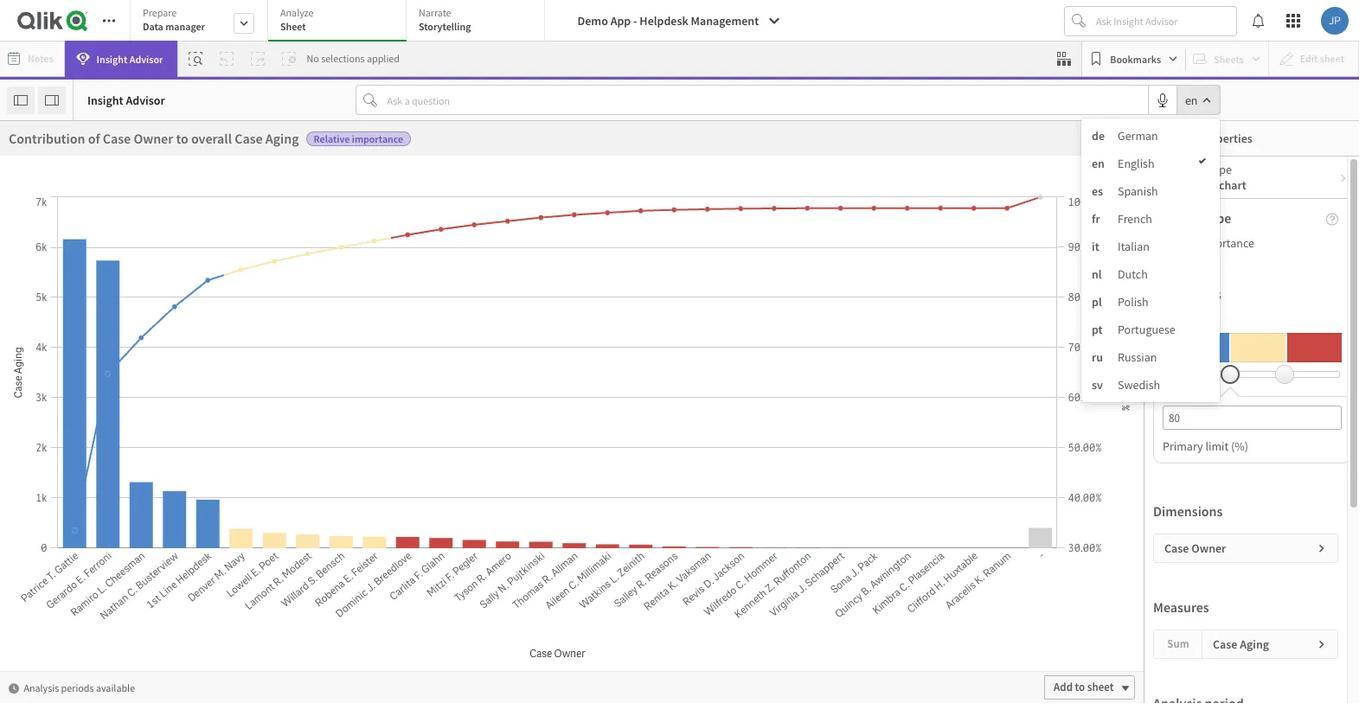 Task type: vqa. For each thing, say whether or not it's contained in the screenshot.


Task type: describe. For each thing, give the bounding box(es) containing it.
is inside case is closed menu item
[[124, 442, 133, 458]]

0 vertical spatial relative
[[314, 132, 350, 145]]

bookmarks
[[1110, 52, 1161, 65]]

ru
[[1092, 349, 1103, 365]]

en inside menu
[[1092, 156, 1105, 171]]

case count button
[[89, 339, 214, 354]]

0 vertical spatial case owner
[[670, 200, 731, 215]]

72
[[198, 157, 256, 220]]

Ask a question text field
[[384, 86, 1148, 114]]

type
[[162, 546, 187, 562]]

case inside case aging menu item
[[98, 269, 122, 285]]

analysis for analysis periods available
[[24, 681, 59, 694]]

count
[[124, 339, 155, 354]]

case created date menu item
[[89, 364, 247, 399]]

cancel
[[1080, 141, 1115, 157]]

measures
[[1153, 599, 1209, 616]]

english
[[1118, 156, 1155, 171]]

high
[[108, 120, 167, 157]]

0 horizontal spatial of
[[88, 130, 100, 147]]

case closed date menu item
[[89, 295, 247, 330]]

analysis
[[306, 140, 355, 157]]

case timetable menu item
[[89, 572, 247, 606]]

application containing 72
[[0, 0, 1359, 703]]

owner up case owner group
[[124, 477, 158, 493]]

date for case closed date
[[161, 304, 184, 320]]

bubble
[[17, 246, 57, 264]]

record
[[124, 546, 160, 562]]

timetable for case timetable rank
[[124, 615, 175, 631]]

date for case created date
[[166, 373, 189, 389]]

properties
[[1198, 131, 1253, 146]]

german
[[1118, 128, 1158, 144]]

primary limit (%)
[[1163, 439, 1248, 454]]

primary
[[1163, 439, 1203, 454]]

management
[[691, 13, 759, 29]]

dimensions
[[1153, 503, 1223, 520]]

swedish
[[1118, 377, 1160, 393]]

limits
[[1153, 312, 1184, 328]]

analyze
[[280, 6, 314, 19]]

high priority cases 72
[[108, 120, 346, 220]]

selections
[[321, 52, 365, 65]]

0 vertical spatial to
[[176, 130, 188, 147]]

Ask Insight Advisor text field
[[1093, 7, 1236, 35]]

dutch
[[1118, 266, 1148, 282]]

demo
[[577, 13, 608, 29]]

open for open cases vs duration * bubble size represents number of high priority open cases
[[9, 228, 42, 246]]

%ownerid
[[98, 235, 151, 250]]

case timetable rank button
[[89, 615, 214, 631]]

case closed date button
[[89, 304, 214, 320]]

priority
[[235, 246, 277, 264]]

1 master items button from the left
[[0, 177, 88, 232]]

demo app - helpdesk management
[[577, 13, 759, 29]]

1 vertical spatial closed
[[124, 304, 159, 320]]

fields
[[32, 153, 58, 166]]

deselect field image
[[794, 202, 805, 213]]

de
[[1092, 128, 1105, 144]]

narrate
[[419, 6, 451, 19]]

casenumber
[[98, 685, 163, 700]]

priority for 142
[[640, 120, 732, 157]]

available
[[96, 681, 135, 694]]

hide assets image
[[14, 93, 28, 107]]

french
[[1118, 211, 1152, 227]]

1 horizontal spatial is
[[517, 200, 525, 215]]

cases for 72
[[271, 120, 346, 157]]

case inside case timetable 'menu item'
[[98, 581, 122, 596]]

open & resolved cases over time
[[9, 555, 221, 573]]

spanish
[[1118, 183, 1158, 199]]

over
[[157, 555, 188, 573]]

tab list inside application
[[130, 0, 551, 43]]

chart
[[1179, 162, 1207, 177]]

polish
[[1118, 294, 1149, 310]]

&
[[45, 555, 55, 573]]

case inside case created date menu item
[[98, 373, 122, 389]]

pt
[[1092, 322, 1103, 337]]

owner down "dimensions"
[[1191, 541, 1226, 556]]

case timetable rank
[[98, 615, 203, 631]]

case is closed menu item
[[89, 433, 247, 468]]

1 vertical spatial insight
[[87, 92, 123, 108]]

of inside open cases vs duration * bubble size represents number of high priority open cases
[[194, 246, 205, 264]]

overall
[[191, 130, 232, 147]]

auto-
[[274, 140, 306, 157]]

1 vertical spatial advisor
[[126, 92, 165, 108]]

sheet
[[280, 20, 306, 33]]

selections tool image
[[1057, 52, 1071, 66]]

case created date
[[98, 373, 189, 389]]

142
[[630, 157, 716, 220]]

applied
[[367, 52, 400, 65]]

pl
[[1092, 294, 1102, 310]]

1 horizontal spatial case is closed
[[490, 200, 563, 215]]

bookmarks button
[[1086, 45, 1182, 73]]

case inside "case timetable rank" menu item
[[98, 615, 122, 631]]

manager
[[165, 20, 205, 33]]

1 horizontal spatial relative importance
[[1153, 235, 1254, 251]]

open cases vs duration * bubble size represents number of high priority open cases
[[9, 228, 343, 264]]

group
[[160, 512, 192, 527]]

case is closed button
[[89, 442, 214, 458]]

1 vertical spatial time
[[190, 555, 221, 573]]

rank
[[178, 615, 203, 631]]

insight inside dropdown button
[[97, 52, 127, 65]]

case is closed inside menu item
[[98, 442, 169, 458]]

case created date button
[[89, 373, 214, 389]]

small image
[[1317, 543, 1327, 554]]

storytelling
[[419, 20, 471, 33]]

analysis properties
[[1153, 131, 1253, 146]]

1 horizontal spatial relative
[[1153, 235, 1194, 251]]

case owner inside menu item
[[98, 477, 158, 493]]

analysis type
[[1153, 209, 1231, 227]]

case inside case closed date menu item
[[98, 304, 122, 320]]

*
[[9, 246, 15, 264]]

limit
[[1205, 439, 1229, 454]]

data
[[143, 20, 163, 33]]

chart type combo chart
[[1179, 162, 1246, 193]]

1 vertical spatial case aging
[[1213, 637, 1269, 652]]

italian
[[1118, 239, 1150, 254]]

open
[[279, 246, 308, 264]]

owner left overall at the top left of the page
[[134, 130, 173, 147]]

nl
[[1092, 266, 1102, 282]]

master
[[17, 209, 46, 222]]

sheet
[[1087, 680, 1114, 695]]

2 vertical spatial aging
[[1240, 637, 1269, 652]]

time inside menu item
[[171, 408, 196, 423]]

case inside case owner group menu item
[[98, 512, 122, 527]]

case aging button
[[89, 269, 214, 285]]

en inside popup button
[[1185, 92, 1198, 108]]

chart
[[1219, 177, 1246, 193]]

aging inside menu item
[[124, 269, 153, 285]]



Task type: locate. For each thing, give the bounding box(es) containing it.
portuguese
[[1118, 322, 1175, 337]]

vs
[[85, 228, 99, 246]]

type right chart
[[1209, 162, 1232, 177]]

cases down items
[[45, 228, 83, 246]]

2 open from the top
[[9, 555, 42, 573]]

insight
[[97, 52, 127, 65], [87, 92, 123, 108]]

case aging
[[98, 269, 153, 285], [1213, 637, 1269, 652]]

1 vertical spatial is
[[124, 442, 133, 458]]

is
[[517, 200, 525, 215], [124, 442, 133, 458]]

en button
[[1177, 86, 1219, 114]]

0 vertical spatial relative importance
[[314, 132, 403, 145]]

owner
[[134, 130, 173, 147], [697, 200, 731, 215], [124, 477, 158, 493], [124, 512, 158, 527], [1191, 541, 1226, 556]]

to inside button
[[1075, 680, 1085, 695]]

duration inside open cases vs duration * bubble size represents number of high priority open cases
[[102, 228, 157, 246]]

timetable inside case timetable 'menu item'
[[124, 581, 175, 596]]

1 vertical spatial analysis
[[1153, 209, 1202, 227]]

1 vertical spatial relative importance
[[1153, 235, 1254, 251]]

case closed date
[[98, 304, 184, 320]]

prepare data manager
[[143, 6, 205, 33]]

2 horizontal spatial aging
[[1240, 637, 1269, 652]]

2 timetable from the top
[[124, 615, 175, 631]]

0 vertical spatial timetable
[[124, 581, 175, 596]]

cases up chart
[[1160, 120, 1235, 157]]

case is closed
[[490, 200, 563, 215], [98, 442, 169, 458]]

date down case aging menu item
[[161, 304, 184, 320]]

1 timetable from the top
[[124, 581, 175, 596]]

it
[[1092, 239, 1099, 254]]

1 vertical spatial importance
[[1196, 235, 1254, 251]]

aging left small image
[[1240, 637, 1269, 652]]

casenumber menu item
[[89, 676, 247, 703]]

cases
[[311, 246, 343, 264]]

hide properties image
[[45, 93, 59, 107]]

0 vertical spatial insight
[[97, 52, 127, 65]]

open down master
[[9, 228, 42, 246]]

Search assets text field
[[89, 123, 260, 154]]

aging
[[265, 130, 299, 147], [124, 269, 153, 285], [1240, 637, 1269, 652]]

case owner up case owner group
[[98, 477, 158, 493]]

high
[[208, 246, 233, 264]]

1 vertical spatial case owner
[[98, 477, 158, 493]]

1 vertical spatial aging
[[124, 269, 153, 285]]

insight advisor up high
[[87, 92, 165, 108]]

menu
[[1081, 119, 1220, 402], [89, 191, 260, 703]]

duration right vs
[[102, 228, 157, 246]]

case aging menu item
[[89, 260, 247, 295]]

0 horizontal spatial relative importance
[[314, 132, 403, 145]]

1 vertical spatial of
[[194, 246, 205, 264]]

case timetable rank menu item
[[89, 606, 247, 641]]

low priority cases 203
[[1003, 120, 1235, 220]]

open inside open cases vs duration * bubble size represents number of high priority open cases
[[9, 228, 42, 246]]

2 priority from the left
[[640, 120, 732, 157]]

1 horizontal spatial menu
[[1081, 119, 1220, 402]]

time right type
[[190, 555, 221, 573]]

case inside case is closed menu item
[[98, 442, 122, 458]]

1 vertical spatial to
[[1075, 680, 1085, 695]]

duration
[[102, 228, 157, 246], [124, 408, 168, 423]]

1 horizontal spatial importance
[[1196, 235, 1254, 251]]

resolved
[[58, 555, 114, 573]]

0 vertical spatial open
[[9, 228, 42, 246]]

analysis for analysis type
[[1153, 209, 1202, 227]]

aging left analysis
[[265, 130, 299, 147]]

exit full screen image
[[1077, 127, 1104, 144]]

closed up count on the left of page
[[124, 304, 159, 320]]

case owner group menu item
[[89, 503, 247, 537]]

1 horizontal spatial case owner
[[670, 200, 731, 215]]

advisor inside dropdown button
[[129, 52, 163, 65]]

created
[[124, 373, 164, 389]]

aging down represents at top left
[[124, 269, 153, 285]]

size
[[59, 246, 81, 264]]

menu item containing en
[[1081, 150, 1220, 177]]

1 horizontal spatial of
[[194, 246, 205, 264]]

items
[[49, 209, 73, 222]]

en up the analysis properties
[[1185, 92, 1198, 108]]

case owner group button
[[89, 512, 214, 527]]

cases up case timetable
[[117, 555, 155, 573]]

analysis
[[1153, 131, 1196, 146], [1153, 209, 1202, 227], [24, 681, 59, 694]]

owner up record at the bottom
[[124, 512, 158, 527]]

2 vertical spatial closed
[[135, 442, 169, 458]]

open left &
[[9, 555, 42, 573]]

case record type button
[[89, 546, 214, 562]]

case inside "case record type" menu item
[[98, 546, 122, 562]]

%ownerid menu item
[[89, 226, 247, 260]]

insight advisor down data
[[97, 52, 163, 65]]

1 vertical spatial date
[[166, 373, 189, 389]]

0 vertical spatial type
[[1209, 162, 1232, 177]]

closed left deselect field image
[[528, 200, 563, 215]]

0 vertical spatial advisor
[[129, 52, 163, 65]]

case owner down "dimensions"
[[1164, 541, 1226, 556]]

2 horizontal spatial priority
[[1062, 120, 1154, 157]]

1 vertical spatial duration
[[124, 408, 168, 423]]

date
[[161, 304, 184, 320], [166, 373, 189, 389]]

priority for 203
[[1062, 120, 1154, 157]]

advisor up contribution of case owner to overall case aging
[[126, 92, 165, 108]]

analyze sheet
[[280, 6, 314, 33]]

3 priority from the left
[[1062, 120, 1154, 157]]

analysis left periods
[[24, 681, 59, 694]]

1 horizontal spatial aging
[[265, 130, 299, 147]]

tab list
[[130, 0, 551, 43]]

case owner right deselect field image
[[670, 200, 731, 215]]

medium priority cases 142
[[533, 120, 813, 220]]

case duration time menu item
[[89, 399, 247, 433]]

case owner group
[[98, 512, 192, 527]]

1 fields button from the left
[[0, 121, 88, 176]]

helpdesk
[[640, 13, 688, 29]]

date right 'created'
[[166, 373, 189, 389]]

timetable down over
[[124, 581, 175, 596]]

0 vertical spatial analysis
[[1153, 131, 1196, 146]]

case timetable
[[98, 581, 175, 596]]

of
[[88, 130, 100, 147], [194, 246, 205, 264]]

case inside case duration time menu item
[[98, 408, 122, 423]]

case duration time button
[[89, 408, 214, 423]]

priority inside the medium priority cases 142
[[640, 120, 732, 157]]

1 vertical spatial relative
[[1153, 235, 1194, 251]]

relative importance right auto-
[[314, 132, 403, 145]]

type for analysis
[[1205, 209, 1231, 227]]

contribution
[[9, 130, 85, 147]]

insight advisor button
[[65, 41, 178, 77]]

0 horizontal spatial is
[[124, 442, 133, 458]]

open for open & resolved cases over time
[[9, 555, 42, 573]]

menu containing %ownerid
[[89, 191, 260, 703]]

app
[[610, 13, 631, 29]]

open
[[9, 228, 42, 246], [9, 555, 42, 573]]

sv
[[1092, 377, 1103, 393]]

duration inside menu item
[[124, 408, 168, 423]]

case
[[103, 130, 131, 147], [235, 130, 263, 147], [490, 200, 514, 215], [670, 200, 694, 215], [98, 269, 122, 285], [98, 304, 122, 320], [98, 339, 122, 354], [98, 373, 122, 389], [98, 408, 122, 423], [98, 442, 122, 458], [98, 477, 122, 493], [98, 512, 122, 527], [1164, 541, 1189, 556], [98, 546, 122, 562], [98, 581, 122, 596], [98, 615, 122, 631], [1213, 637, 1237, 652]]

add
[[1054, 680, 1073, 695]]

cases inside "low priority cases 203"
[[1160, 120, 1235, 157]]

0 vertical spatial aging
[[265, 130, 299, 147]]

to left overall at the top left of the page
[[176, 130, 188, 147]]

case aging left small image
[[1213, 637, 1269, 652]]

priority for 72
[[173, 120, 265, 157]]

priority inside "low priority cases 203"
[[1062, 120, 1154, 157]]

cases down no
[[271, 120, 346, 157]]

1 horizontal spatial en
[[1185, 92, 1198, 108]]

help image
[[1326, 214, 1338, 226]]

0 horizontal spatial aging
[[124, 269, 153, 285]]

cancel button
[[1066, 135, 1130, 163]]

closed down case duration time button
[[135, 442, 169, 458]]

timetable down the case timetable button
[[124, 615, 175, 631]]

1 vertical spatial open
[[9, 555, 42, 573]]

prepare
[[143, 6, 177, 19]]

0 vertical spatial importance
[[352, 132, 403, 145]]

none number field inside application
[[1163, 406, 1342, 430]]

case record type menu item
[[89, 537, 247, 572]]

0 vertical spatial duration
[[102, 228, 157, 246]]

duration down 'created'
[[124, 408, 168, 423]]

number
[[147, 246, 191, 264]]

cases down ask a question text box
[[738, 120, 813, 157]]

2 vertical spatial analysis
[[24, 681, 59, 694]]

0 horizontal spatial importance
[[352, 132, 403, 145]]

203
[[1076, 157, 1162, 220]]

insight advisor
[[97, 52, 163, 65], [87, 92, 165, 108]]

case timetable button
[[89, 581, 214, 596]]

1 vertical spatial insight advisor
[[87, 92, 165, 108]]

2 master items button from the left
[[2, 177, 88, 232]]

analysis for analysis properties
[[1153, 131, 1196, 146]]

small image
[[1317, 639, 1327, 650]]

case aging down represents at top left
[[98, 269, 153, 285]]

0 vertical spatial time
[[171, 408, 196, 423]]

cases for 203
[[1160, 120, 1235, 157]]

1 horizontal spatial to
[[1075, 680, 1085, 695]]

1 open from the top
[[9, 228, 42, 246]]

type inside chart type combo chart
[[1209, 162, 1232, 177]]

owner left deselect field icon
[[697, 200, 731, 215]]

case count
[[98, 339, 155, 354]]

cases for 142
[[738, 120, 813, 157]]

case aging inside case aging menu item
[[98, 269, 153, 285]]

analysis down combo
[[1153, 209, 1202, 227]]

0 vertical spatial en
[[1185, 92, 1198, 108]]

0 vertical spatial is
[[517, 200, 525, 215]]

demo app - helpdesk management button
[[567, 7, 792, 35]]

case inside case count "menu item"
[[98, 339, 122, 354]]

0 horizontal spatial relative
[[314, 132, 350, 145]]

0 horizontal spatial en
[[1092, 156, 1105, 171]]

0 horizontal spatial menu
[[89, 191, 260, 703]]

menu item
[[1081, 150, 1220, 177]]

2 vertical spatial case owner
[[1164, 541, 1226, 556]]

importance down analysis type in the top right of the page
[[1196, 235, 1254, 251]]

application
[[0, 0, 1359, 703]]

analysis periods available
[[24, 681, 135, 694]]

type down chart
[[1205, 209, 1231, 227]]

0 vertical spatial of
[[88, 130, 100, 147]]

0 horizontal spatial case is closed
[[98, 442, 169, 458]]

cases inside open cases vs duration * bubble size represents number of high priority open cases
[[45, 228, 83, 246]]

timetable inside "case timetable rank" menu item
[[124, 615, 175, 631]]

to right add
[[1075, 680, 1085, 695]]

1 vertical spatial en
[[1092, 156, 1105, 171]]

auto-analysis
[[274, 140, 355, 157]]

master items
[[17, 209, 73, 222]]

2 fields button from the left
[[2, 121, 88, 176]]

case count menu item
[[89, 330, 247, 364]]

importance
[[352, 132, 403, 145], [1196, 235, 1254, 251]]

0 vertical spatial case aging
[[98, 269, 153, 285]]

0 horizontal spatial case aging
[[98, 269, 153, 285]]

type
[[1209, 162, 1232, 177], [1205, 209, 1231, 227]]

low
[[1003, 120, 1056, 157]]

0 vertical spatial insight advisor
[[97, 52, 163, 65]]

parameters
[[1153, 285, 1221, 303]]

0 vertical spatial closed
[[528, 200, 563, 215]]

no
[[307, 52, 319, 65]]

0 vertical spatial date
[[161, 304, 184, 320]]

no selections applied
[[307, 52, 400, 65]]

0 vertical spatial case is closed
[[490, 200, 563, 215]]

importance down applied
[[352, 132, 403, 145]]

periods
[[61, 681, 94, 694]]

cases inside high priority cases 72
[[271, 120, 346, 157]]

1 vertical spatial type
[[1205, 209, 1231, 227]]

narrate storytelling
[[419, 6, 471, 33]]

type for chart
[[1209, 162, 1232, 177]]

insight advisor inside insight advisor dropdown button
[[97, 52, 163, 65]]

cases inside the medium priority cases 142
[[738, 120, 813, 157]]

closed
[[528, 200, 563, 215], [124, 304, 159, 320], [135, 442, 169, 458]]

1 vertical spatial case is closed
[[98, 442, 169, 458]]

2 horizontal spatial case owner
[[1164, 541, 1226, 556]]

medium
[[533, 120, 634, 157]]

case inside case owner menu item
[[98, 477, 122, 493]]

priority inside high priority cases 72
[[173, 120, 265, 157]]

relative importance down analysis type in the top right of the page
[[1153, 235, 1254, 251]]

case record type
[[98, 546, 187, 562]]

master items button
[[0, 177, 88, 232], [2, 177, 88, 232]]

cases
[[271, 120, 346, 157], [738, 120, 813, 157], [1160, 120, 1235, 157], [45, 228, 83, 246], [117, 555, 155, 573]]

time down case created date menu item
[[171, 408, 196, 423]]

tab list containing prepare
[[130, 0, 551, 43]]

None number field
[[1163, 406, 1342, 430]]

1 vertical spatial timetable
[[124, 615, 175, 631]]

es
[[1092, 183, 1103, 199]]

case owner button
[[89, 477, 214, 493]]

deselect field image
[[614, 202, 625, 213]]

%ownerid button
[[89, 235, 214, 250]]

0 horizontal spatial priority
[[173, 120, 265, 157]]

en down de
[[1092, 156, 1105, 171]]

advisor down data
[[129, 52, 163, 65]]

relative down analysis type in the top right of the page
[[1153, 235, 1194, 251]]

1 horizontal spatial priority
[[640, 120, 732, 157]]

timetable for case timetable
[[124, 581, 175, 596]]

0 horizontal spatial to
[[176, 130, 188, 147]]

0 horizontal spatial case owner
[[98, 477, 158, 493]]

fr
[[1092, 211, 1100, 227]]

(%)
[[1231, 439, 1248, 454]]

case owner menu item
[[89, 468, 247, 503]]

combo
[[1179, 177, 1216, 193]]

analysis up chart
[[1153, 131, 1196, 146]]

1 horizontal spatial case aging
[[1213, 637, 1269, 652]]

1 priority from the left
[[173, 120, 265, 157]]

menu containing de
[[1081, 119, 1220, 402]]

case owner
[[670, 200, 731, 215], [98, 477, 158, 493], [1164, 541, 1226, 556]]

more image
[[1104, 127, 1132, 144]]

relative right auto-
[[314, 132, 350, 145]]



